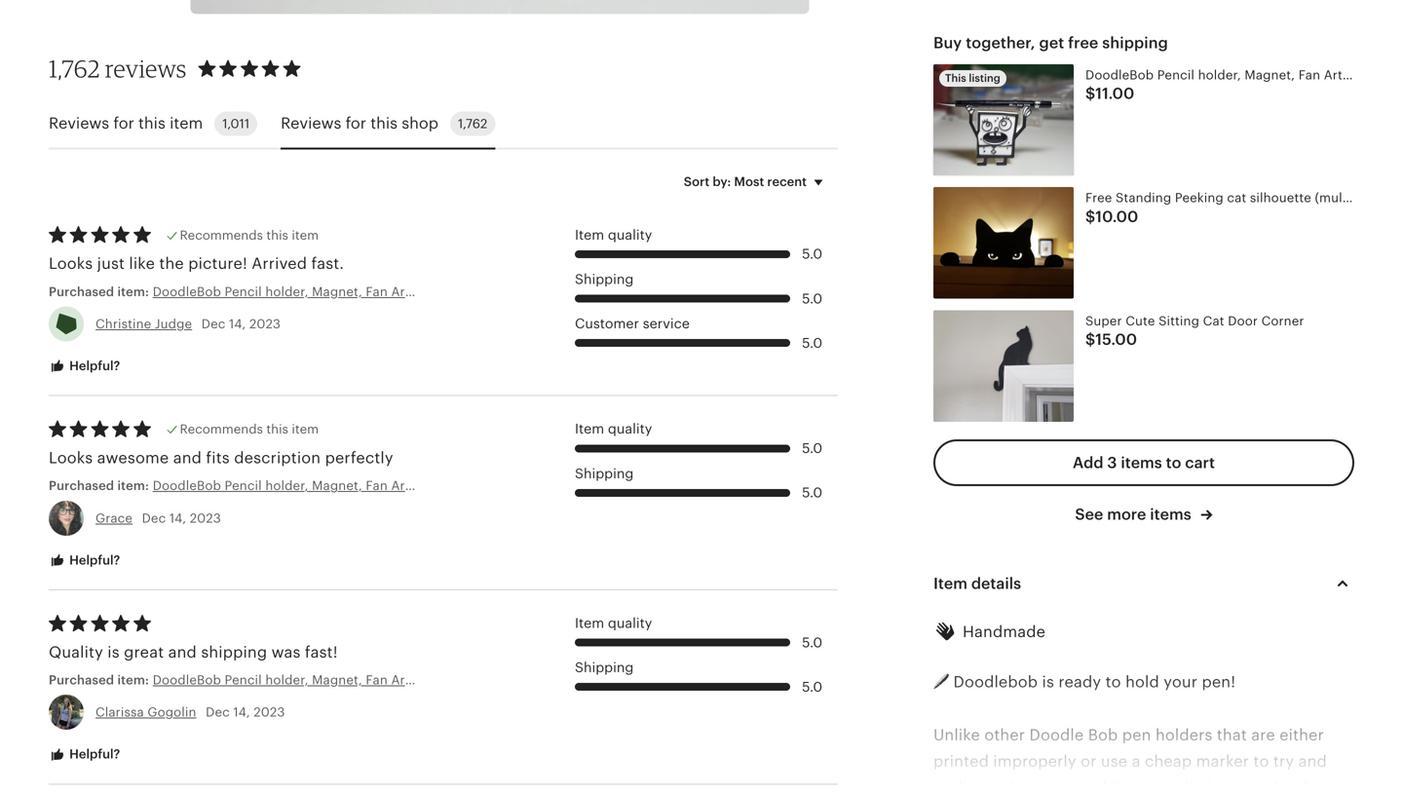 Task type: vqa. For each thing, say whether or not it's contained in the screenshot.
the Recommends to the top
yes



Task type: describe. For each thing, give the bounding box(es) containing it.
mine
[[1103, 780, 1140, 793]]

perfectly
[[325, 449, 394, 467]]

item quality for fast.
[[575, 227, 653, 243]]

description
[[234, 449, 321, 467]]

5 5.0 from the top
[[803, 485, 823, 501]]

purchased for awesome
[[49, 479, 114, 494]]

unlike other doodle bob pen holders that are either printed improperly or use a cheap marker to try and replicate the cartoon. mine actually is printed to be 
[[934, 727, 1346, 793]]

this up arrived
[[267, 228, 289, 243]]

the inside unlike other doodle bob pen holders that are either printed improperly or use a cheap marker to try and replicate the cartoon. mine actually is printed to be
[[1005, 780, 1030, 793]]

2 shipping from the top
[[575, 466, 634, 481]]

to inside "button"
[[1167, 454, 1182, 472]]

use
[[1102, 753, 1128, 771]]

this listing
[[946, 72, 1001, 84]]

pen!
[[1203, 674, 1236, 691]]

was
[[272, 644, 301, 661]]

0 vertical spatial the
[[159, 255, 184, 273]]

is inside unlike other doodle bob pen holders that are either printed improperly or use a cheap marker to try and replicate the cartoon. mine actually is printed to be
[[1208, 780, 1220, 793]]

2 quality from the top
[[608, 421, 653, 437]]

door
[[1229, 314, 1259, 329]]

arrived
[[252, 255, 307, 273]]

1,762 reviews
[[49, 54, 187, 83]]

clarissa gogolin link
[[96, 706, 197, 720]]

doodle
[[1030, 727, 1084, 744]]

looks awesome and fits description perfectly
[[49, 449, 394, 467]]

shipping for fast.
[[575, 271, 634, 287]]

christine judge dec 14, 2023
[[96, 317, 281, 331]]

other
[[985, 727, 1026, 744]]

add
[[1073, 454, 1104, 472]]

this left shop
[[371, 115, 398, 132]]

see more items
[[1076, 506, 1196, 523]]

looks for looks just like the picture! arrived fast.
[[49, 255, 93, 273]]

holders
[[1156, 727, 1213, 744]]

3
[[1108, 454, 1118, 472]]

buy together, get free shipping
[[934, 34, 1169, 51]]

items for 3
[[1122, 454, 1163, 472]]

grace dec 14, 2023
[[96, 511, 221, 526]]

to left "hold"
[[1106, 674, 1122, 691]]

14, for shipping
[[233, 706, 250, 720]]

7 5.0 from the top
[[803, 679, 823, 695]]

doodlebob
[[954, 674, 1038, 691]]

2 item quality from the top
[[575, 421, 653, 437]]

helpful? button for is
[[34, 737, 135, 773]]

reviews for reviews for this shop
[[281, 115, 342, 132]]

are
[[1252, 727, 1276, 744]]

most
[[735, 174, 765, 189]]

recommends for picture!
[[180, 228, 263, 243]]

2023 for picture!
[[249, 317, 281, 331]]

0 horizontal spatial is
[[108, 644, 120, 661]]

listing
[[969, 72, 1001, 84]]

helpful? for awesome
[[66, 553, 120, 568]]

unlike
[[934, 727, 981, 744]]

clarissa
[[96, 706, 144, 720]]

1 $ from the top
[[1086, 85, 1096, 102]]

free standing peeking cat silhouette (multiple sizes $ 10.00
[[1086, 191, 1404, 226]]

looks just like the picture! arrived fast.
[[49, 255, 344, 273]]

just
[[97, 255, 125, 273]]

doodlebob pencil holder, magnet, fan art inspired spongebob, 3d printed pencil holder, me hoy minoy image
[[934, 64, 1074, 176]]

together,
[[966, 34, 1036, 51]]

recent
[[768, 174, 807, 189]]

that
[[1218, 727, 1248, 744]]

more
[[1108, 506, 1147, 523]]

0 vertical spatial printed
[[934, 753, 990, 771]]

11.00
[[1096, 85, 1135, 102]]

2 5.0 from the top
[[803, 291, 823, 306]]

recommends this item for description
[[180, 422, 319, 437]]

like
[[129, 255, 155, 273]]

handmade
[[963, 624, 1046, 641]]

corner
[[1262, 314, 1305, 329]]

by:
[[713, 174, 732, 189]]

recommends for description
[[180, 422, 263, 437]]

picture!
[[188, 255, 248, 273]]

sizes
[[1374, 191, 1404, 205]]

shop
[[402, 115, 439, 132]]

cute
[[1126, 314, 1156, 329]]

see more items link
[[1076, 504, 1213, 526]]

be
[[1304, 780, 1323, 793]]

15.00
[[1096, 331, 1138, 349]]

christine judge link
[[96, 317, 192, 331]]

silhouette
[[1251, 191, 1312, 205]]

your
[[1164, 674, 1198, 691]]

item: for is
[[117, 673, 149, 688]]

fits
[[206, 449, 230, 467]]

clarissa gogolin dec 14, 2023
[[96, 706, 285, 720]]

free
[[1069, 34, 1099, 51]]

peeking
[[1176, 191, 1224, 205]]

6 5.0 from the top
[[803, 635, 823, 651]]

free
[[1086, 191, 1113, 205]]

see
[[1076, 506, 1104, 523]]

sort by: most recent button
[[670, 161, 845, 202]]

helpful? for is
[[66, 748, 120, 762]]

improperly
[[994, 753, 1077, 771]]

bob
[[1089, 727, 1119, 744]]

cartoon.
[[1034, 780, 1099, 793]]

10.00
[[1096, 208, 1139, 226]]

sort by: most recent
[[684, 174, 807, 189]]

reviews for this shop
[[281, 115, 439, 132]]

this down reviews
[[138, 115, 166, 132]]

tab list containing reviews for this item
[[49, 100, 838, 150]]

replicate
[[934, 780, 1001, 793]]

service
[[643, 316, 690, 332]]

3 5.0 from the top
[[803, 335, 823, 351]]

1,762 for 1,762 reviews
[[49, 54, 100, 83]]

1,762 for 1,762
[[458, 116, 488, 131]]

super cute sitting cat door corner image
[[934, 310, 1074, 422]]

get
[[1040, 34, 1065, 51]]



Task type: locate. For each thing, give the bounding box(es) containing it.
1,762 left reviews
[[49, 54, 100, 83]]

1 for from the left
[[113, 115, 134, 132]]

$ down super
[[1086, 331, 1096, 349]]

3 purchased item: from the top
[[49, 673, 153, 688]]

for down 1,762 reviews
[[113, 115, 134, 132]]

quality for fast!
[[608, 616, 653, 631]]

for for shop
[[346, 115, 367, 132]]

item up the fast.
[[292, 228, 319, 243]]

purchased item: for just
[[49, 285, 153, 299]]

2 vertical spatial item:
[[117, 673, 149, 688]]

item for looks awesome and fits description perfectly
[[575, 421, 605, 437]]

printed
[[934, 753, 990, 771], [1224, 780, 1280, 793]]

14, for picture!
[[229, 317, 246, 331]]

1 vertical spatial quality
[[608, 421, 653, 437]]

for for item
[[113, 115, 134, 132]]

item quality
[[575, 227, 653, 243], [575, 421, 653, 437], [575, 616, 653, 631]]

1 vertical spatial item:
[[117, 479, 149, 494]]

helpful? button down grace "link"
[[34, 543, 135, 579]]

to left be
[[1284, 780, 1300, 793]]

sort
[[684, 174, 710, 189]]

helpful? button
[[34, 349, 135, 385], [34, 543, 135, 579], [34, 737, 135, 773]]

0 vertical spatial items
[[1122, 454, 1163, 472]]

item:
[[117, 285, 149, 299], [117, 479, 149, 494], [117, 673, 149, 688]]

purchased down the "just"
[[49, 285, 114, 299]]

1 vertical spatial recommends this item
[[180, 422, 319, 437]]

0 horizontal spatial the
[[159, 255, 184, 273]]

awesome
[[97, 449, 169, 467]]

1 vertical spatial purchased item:
[[49, 479, 153, 494]]

standing
[[1116, 191, 1172, 205]]

1 vertical spatial 2023
[[190, 511, 221, 526]]

3 helpful? from the top
[[66, 748, 120, 762]]

2 $ from the top
[[1086, 208, 1096, 226]]

1 vertical spatial item
[[292, 228, 319, 243]]

$ down free
[[1086, 208, 1096, 226]]

1 vertical spatial recommends
[[180, 422, 263, 437]]

2 vertical spatial helpful? button
[[34, 737, 135, 773]]

dec for the
[[202, 317, 226, 331]]

1 helpful? from the top
[[66, 359, 120, 373]]

1 horizontal spatial reviews
[[281, 115, 342, 132]]

2 vertical spatial purchased
[[49, 673, 114, 688]]

item inside dropdown button
[[934, 575, 968, 593]]

1 vertical spatial helpful?
[[66, 553, 120, 568]]

2 vertical spatial 2023
[[254, 706, 285, 720]]

buy
[[934, 34, 963, 51]]

2 vertical spatial is
[[1208, 780, 1220, 793]]

recommends up "looks awesome and fits description perfectly"
[[180, 422, 263, 437]]

item up description
[[292, 422, 319, 437]]

is left ready
[[1043, 674, 1055, 691]]

3 $ from the top
[[1086, 331, 1096, 349]]

2 recommends this item from the top
[[180, 422, 319, 437]]

actually
[[1144, 780, 1204, 793]]

recommends this item up description
[[180, 422, 319, 437]]

a
[[1133, 753, 1141, 771]]

2 for from the left
[[346, 115, 367, 132]]

$ down free on the top right
[[1086, 85, 1096, 102]]

1 vertical spatial 1,762
[[458, 116, 488, 131]]

2 vertical spatial item quality
[[575, 616, 653, 631]]

item for description
[[292, 422, 319, 437]]

shipping for free
[[1103, 34, 1169, 51]]

0 vertical spatial helpful? button
[[34, 349, 135, 385]]

grace
[[96, 511, 133, 526]]

1 vertical spatial 14,
[[169, 511, 186, 526]]

add 3 items to cart button
[[934, 440, 1355, 486]]

1 horizontal spatial shipping
[[1103, 34, 1169, 51]]

1 horizontal spatial is
[[1043, 674, 1055, 691]]

dec
[[202, 317, 226, 331], [142, 511, 166, 526], [206, 706, 230, 720]]

super cute sitting cat door corner $ 15.00
[[1086, 314, 1305, 349]]

recommends this item up arrived
[[180, 228, 319, 243]]

1 vertical spatial $
[[1086, 208, 1096, 226]]

item details
[[934, 575, 1022, 593]]

purchased for just
[[49, 285, 114, 299]]

0 horizontal spatial reviews
[[49, 115, 109, 132]]

shipping for fast!
[[575, 660, 634, 676]]

1 vertical spatial the
[[1005, 780, 1030, 793]]

recommends up picture!
[[180, 228, 263, 243]]

2 vertical spatial 14,
[[233, 706, 250, 720]]

0 vertical spatial item:
[[117, 285, 149, 299]]

2 vertical spatial shipping
[[575, 660, 634, 676]]

1 vertical spatial looks
[[49, 449, 93, 467]]

reviews down 1,762 reviews
[[49, 115, 109, 132]]

helpful? down clarissa
[[66, 748, 120, 762]]

try
[[1274, 753, 1295, 771]]

item left 1,011
[[170, 115, 203, 132]]

cart
[[1186, 454, 1216, 472]]

0 vertical spatial recommends
[[180, 228, 263, 243]]

and inside unlike other doodle bob pen holders that are either printed improperly or use a cheap marker to try and replicate the cartoon. mine actually is printed to be
[[1299, 753, 1328, 771]]

to left 'try'
[[1254, 753, 1270, 771]]

shipping right free on the top right
[[1103, 34, 1169, 51]]

1 shipping from the top
[[575, 271, 634, 287]]

the down improperly
[[1005, 780, 1030, 793]]

1 purchased item: from the top
[[49, 285, 153, 299]]

0 vertical spatial 2023
[[249, 317, 281, 331]]

helpful? button down christine
[[34, 349, 135, 385]]

2 vertical spatial quality
[[608, 616, 653, 631]]

2 recommends from the top
[[180, 422, 263, 437]]

for
[[113, 115, 134, 132], [346, 115, 367, 132]]

shipping
[[575, 271, 634, 287], [575, 466, 634, 481], [575, 660, 634, 676]]

14, right grace "link"
[[169, 511, 186, 526]]

item details button
[[916, 561, 1373, 608]]

helpful? for just
[[66, 359, 120, 373]]

dec for and
[[206, 706, 230, 720]]

purchased item: for awesome
[[49, 479, 153, 494]]

purchased item: down the "just"
[[49, 285, 153, 299]]

add 3 items to cart
[[1073, 454, 1216, 472]]

1 vertical spatial helpful? button
[[34, 543, 135, 579]]

item inside tab list
[[170, 115, 203, 132]]

recommends this item
[[180, 228, 319, 243], [180, 422, 319, 437]]

0 horizontal spatial for
[[113, 115, 134, 132]]

helpful? button for awesome
[[34, 543, 135, 579]]

great
[[124, 644, 164, 661]]

1 purchased from the top
[[49, 285, 114, 299]]

2 helpful? button from the top
[[34, 543, 135, 579]]

14, down picture!
[[229, 317, 246, 331]]

0 vertical spatial 1,762
[[49, 54, 100, 83]]

0 vertical spatial looks
[[49, 255, 93, 273]]

reviews right 1,011
[[281, 115, 342, 132]]

1 vertical spatial purchased
[[49, 479, 114, 494]]

2023 down the was
[[254, 706, 285, 720]]

$
[[1086, 85, 1096, 102], [1086, 208, 1096, 226], [1086, 331, 1096, 349]]

item: down the like
[[117, 285, 149, 299]]

details
[[972, 575, 1022, 593]]

or
[[1081, 753, 1097, 771]]

grace link
[[96, 511, 133, 526]]

free standing peeking cat silhouette (multiple sizes) image
[[934, 187, 1074, 299]]

purchased item: up grace "link"
[[49, 479, 153, 494]]

purchased item:
[[49, 285, 153, 299], [49, 479, 153, 494], [49, 673, 153, 688]]

and
[[173, 449, 202, 467], [168, 644, 197, 661], [1299, 753, 1328, 771]]

3 item: from the top
[[117, 673, 149, 688]]

1 vertical spatial dec
[[142, 511, 166, 526]]

2 vertical spatial and
[[1299, 753, 1328, 771]]

1 vertical spatial is
[[1043, 674, 1055, 691]]

2 vertical spatial purchased item:
[[49, 673, 153, 688]]

0 vertical spatial purchased item:
[[49, 285, 153, 299]]

reviews
[[105, 54, 187, 83]]

the right the like
[[159, 255, 184, 273]]

3 purchased from the top
[[49, 673, 114, 688]]

🖊️
[[934, 674, 950, 691]]

recommends this item for picture!
[[180, 228, 319, 243]]

sitting
[[1159, 314, 1200, 329]]

customer
[[575, 316, 640, 332]]

is
[[108, 644, 120, 661], [1043, 674, 1055, 691], [1208, 780, 1220, 793]]

2 purchased from the top
[[49, 479, 114, 494]]

item: down awesome
[[117, 479, 149, 494]]

3 item quality from the top
[[575, 616, 653, 631]]

0 vertical spatial shipping
[[1103, 34, 1169, 51]]

helpful? down grace "link"
[[66, 553, 120, 568]]

1 vertical spatial shipping
[[575, 466, 634, 481]]

helpful? down christine
[[66, 359, 120, 373]]

1 recommends this item from the top
[[180, 228, 319, 243]]

cheap
[[1146, 753, 1193, 771]]

2 vertical spatial item
[[292, 422, 319, 437]]

fast!
[[305, 644, 338, 661]]

0 vertical spatial item quality
[[575, 227, 653, 243]]

1 vertical spatial item quality
[[575, 421, 653, 437]]

1 vertical spatial printed
[[1224, 780, 1280, 793]]

2 purchased item: from the top
[[49, 479, 153, 494]]

either
[[1280, 727, 1325, 744]]

and up be
[[1299, 753, 1328, 771]]

1 recommends from the top
[[180, 228, 263, 243]]

marker
[[1197, 753, 1250, 771]]

0 vertical spatial is
[[108, 644, 120, 661]]

printed up replicate
[[934, 753, 990, 771]]

helpful?
[[66, 359, 120, 373], [66, 553, 120, 568], [66, 748, 120, 762]]

🖊️ doodlebob is ready to hold your pen!
[[934, 674, 1236, 691]]

0 vertical spatial quality
[[608, 227, 653, 243]]

2 looks from the top
[[49, 449, 93, 467]]

item for looks just like the picture! arrived fast.
[[575, 227, 605, 243]]

and left fits at bottom left
[[173, 449, 202, 467]]

items for more
[[1151, 506, 1192, 523]]

0 vertical spatial recommends this item
[[180, 228, 319, 243]]

this up description
[[267, 422, 289, 437]]

2 vertical spatial helpful?
[[66, 748, 120, 762]]

item: for just
[[117, 285, 149, 299]]

shipping
[[1103, 34, 1169, 51], [201, 644, 267, 661]]

for left shop
[[346, 115, 367, 132]]

1 5.0 from the top
[[803, 246, 823, 262]]

cat
[[1204, 314, 1225, 329]]

1 vertical spatial items
[[1151, 506, 1192, 523]]

2 item: from the top
[[117, 479, 149, 494]]

looks
[[49, 255, 93, 273], [49, 449, 93, 467]]

1,762 right shop
[[458, 116, 488, 131]]

tab list
[[49, 100, 838, 150]]

2 vertical spatial dec
[[206, 706, 230, 720]]

1 horizontal spatial the
[[1005, 780, 1030, 793]]

to
[[1167, 454, 1182, 472], [1106, 674, 1122, 691], [1254, 753, 1270, 771], [1284, 780, 1300, 793]]

items right 3
[[1122, 454, 1163, 472]]

0 horizontal spatial 1,762
[[49, 54, 100, 83]]

2 vertical spatial $
[[1086, 331, 1096, 349]]

to left cart
[[1167, 454, 1182, 472]]

1 vertical spatial shipping
[[201, 644, 267, 661]]

(multiple
[[1316, 191, 1371, 205]]

is down 'marker'
[[1208, 780, 1220, 793]]

dec right grace
[[142, 511, 166, 526]]

purchased up grace "link"
[[49, 479, 114, 494]]

0 vertical spatial and
[[173, 449, 202, 467]]

0 vertical spatial $
[[1086, 85, 1096, 102]]

purchased item: down quality
[[49, 673, 153, 688]]

items
[[1122, 454, 1163, 472], [1151, 506, 1192, 523]]

1 horizontal spatial for
[[346, 115, 367, 132]]

item
[[575, 227, 605, 243], [575, 421, 605, 437], [934, 575, 968, 593], [575, 616, 605, 631]]

1 looks from the top
[[49, 255, 93, 273]]

looks for looks awesome and fits description perfectly
[[49, 449, 93, 467]]

3 shipping from the top
[[575, 660, 634, 676]]

quality is great and shipping was fast!
[[49, 644, 338, 661]]

christine
[[96, 317, 151, 331]]

1 reviews from the left
[[49, 115, 109, 132]]

1 horizontal spatial printed
[[1224, 780, 1280, 793]]

helpful? button down clarissa
[[34, 737, 135, 773]]

1 quality from the top
[[608, 227, 653, 243]]

items inside "link"
[[1151, 506, 1192, 523]]

0 vertical spatial item
[[170, 115, 203, 132]]

5.0
[[803, 246, 823, 262], [803, 291, 823, 306], [803, 335, 823, 351], [803, 441, 823, 456], [803, 485, 823, 501], [803, 635, 823, 651], [803, 679, 823, 695]]

2023
[[249, 317, 281, 331], [190, 511, 221, 526], [254, 706, 285, 720]]

1 vertical spatial and
[[168, 644, 197, 661]]

cat
[[1228, 191, 1247, 205]]

printed down 'marker'
[[1224, 780, 1280, 793]]

0 vertical spatial dec
[[202, 317, 226, 331]]

$ inside the super cute sitting cat door corner $ 15.00
[[1086, 331, 1096, 349]]

item for quality is great and shipping was fast!
[[575, 616, 605, 631]]

2023 down arrived
[[249, 317, 281, 331]]

1 item quality from the top
[[575, 227, 653, 243]]

14, right gogolin
[[233, 706, 250, 720]]

item for picture!
[[292, 228, 319, 243]]

purchased for is
[[49, 673, 114, 688]]

is left "great"
[[108, 644, 120, 661]]

1 item: from the top
[[117, 285, 149, 299]]

purchased item: for is
[[49, 673, 153, 688]]

3 helpful? button from the top
[[34, 737, 135, 773]]

items inside "button"
[[1122, 454, 1163, 472]]

$ inside free standing peeking cat silhouette (multiple sizes $ 10.00
[[1086, 208, 1096, 226]]

judge
[[155, 317, 192, 331]]

dec right gogolin
[[206, 706, 230, 720]]

0 horizontal spatial shipping
[[201, 644, 267, 661]]

shipping for and
[[201, 644, 267, 661]]

customer service
[[575, 316, 690, 332]]

hold
[[1126, 674, 1160, 691]]

purchased down quality
[[49, 673, 114, 688]]

2 horizontal spatial is
[[1208, 780, 1220, 793]]

ready
[[1059, 674, 1102, 691]]

1,011
[[223, 116, 250, 131]]

shipping left the was
[[201, 644, 267, 661]]

fast.
[[311, 255, 344, 273]]

$ 11.00
[[1086, 85, 1135, 102]]

2 helpful? from the top
[[66, 553, 120, 568]]

2 reviews from the left
[[281, 115, 342, 132]]

items right more
[[1151, 506, 1192, 523]]

0 vertical spatial shipping
[[575, 271, 634, 287]]

1,762 inside tab list
[[458, 116, 488, 131]]

3 quality from the top
[[608, 616, 653, 631]]

dec right "judge"
[[202, 317, 226, 331]]

reviews for this item
[[49, 115, 203, 132]]

looks left awesome
[[49, 449, 93, 467]]

2023 down fits at bottom left
[[190, 511, 221, 526]]

helpful? button for just
[[34, 349, 135, 385]]

and right "great"
[[168, 644, 197, 661]]

0 vertical spatial purchased
[[49, 285, 114, 299]]

item quality for fast!
[[575, 616, 653, 631]]

quality for fast.
[[608, 227, 653, 243]]

0 horizontal spatial printed
[[934, 753, 990, 771]]

looks left the "just"
[[49, 255, 93, 273]]

1 helpful? button from the top
[[34, 349, 135, 385]]

item: for awesome
[[117, 479, 149, 494]]

item: down "great"
[[117, 673, 149, 688]]

2023 for shipping
[[254, 706, 285, 720]]

0 vertical spatial 14,
[[229, 317, 246, 331]]

reviews for reviews for this item
[[49, 115, 109, 132]]

14,
[[229, 317, 246, 331], [169, 511, 186, 526], [233, 706, 250, 720]]

4 5.0 from the top
[[803, 441, 823, 456]]

1 horizontal spatial 1,762
[[458, 116, 488, 131]]

0 vertical spatial helpful?
[[66, 359, 120, 373]]

super
[[1086, 314, 1123, 329]]



